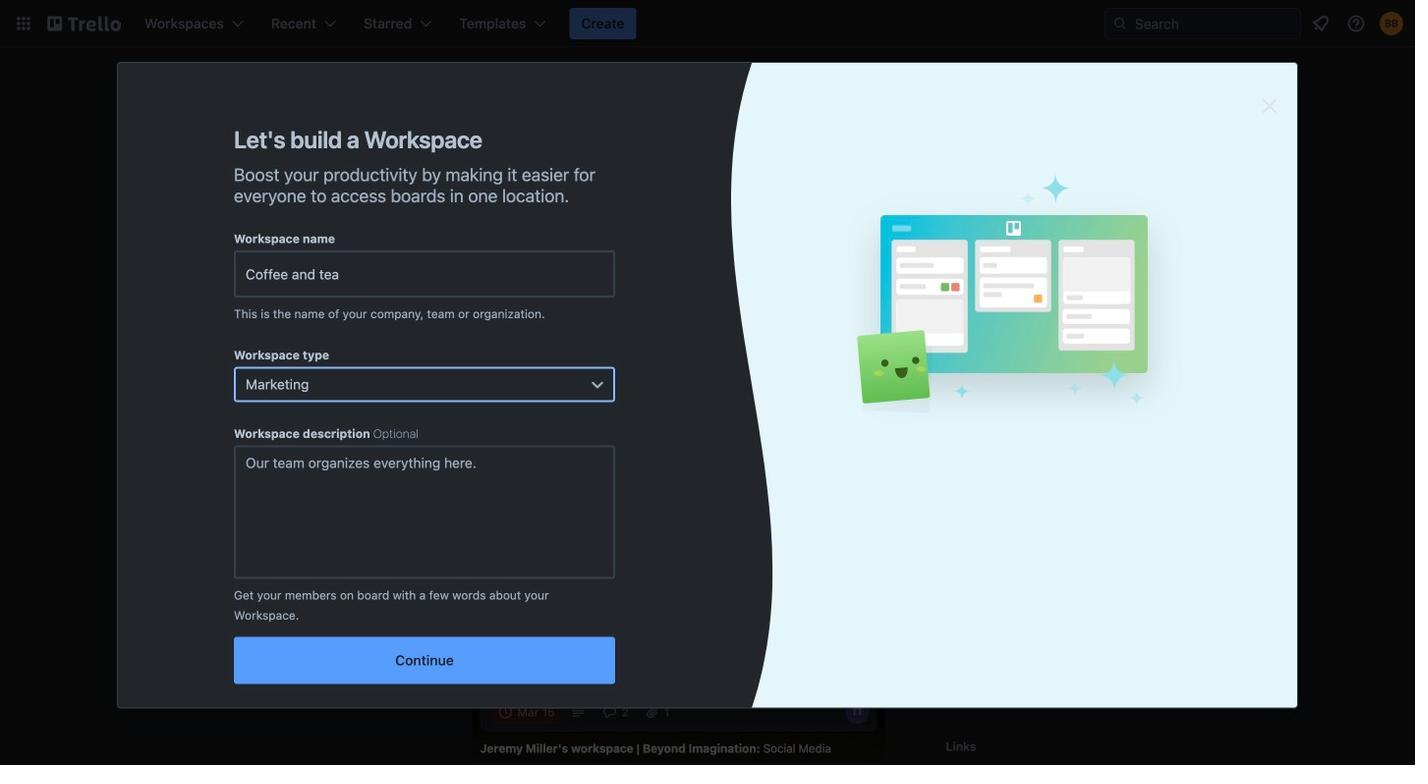 Task type: locate. For each thing, give the bounding box(es) containing it.
bob builder (bobbuilder40) image
[[1380, 12, 1403, 35]]

add image
[[381, 437, 404, 461]]

0 notifications image
[[1309, 12, 1333, 35]]

Search field
[[1105, 8, 1301, 39]]

Taco's Co. text field
[[234, 251, 615, 298]]



Task type: describe. For each thing, give the bounding box(es) containing it.
Our team organizes everything here. text field
[[234, 446, 615, 579]]

color: green, title: none image
[[492, 311, 547, 326]]

search image
[[1112, 16, 1128, 31]]

switch to… image
[[14, 14, 33, 33]]

open information menu image
[[1346, 14, 1366, 33]]

add reaction image
[[480, 524, 512, 547]]

primary element
[[0, 0, 1415, 47]]



Task type: vqa. For each thing, say whether or not it's contained in the screenshot.
color: green, title: none image at left top
yes



